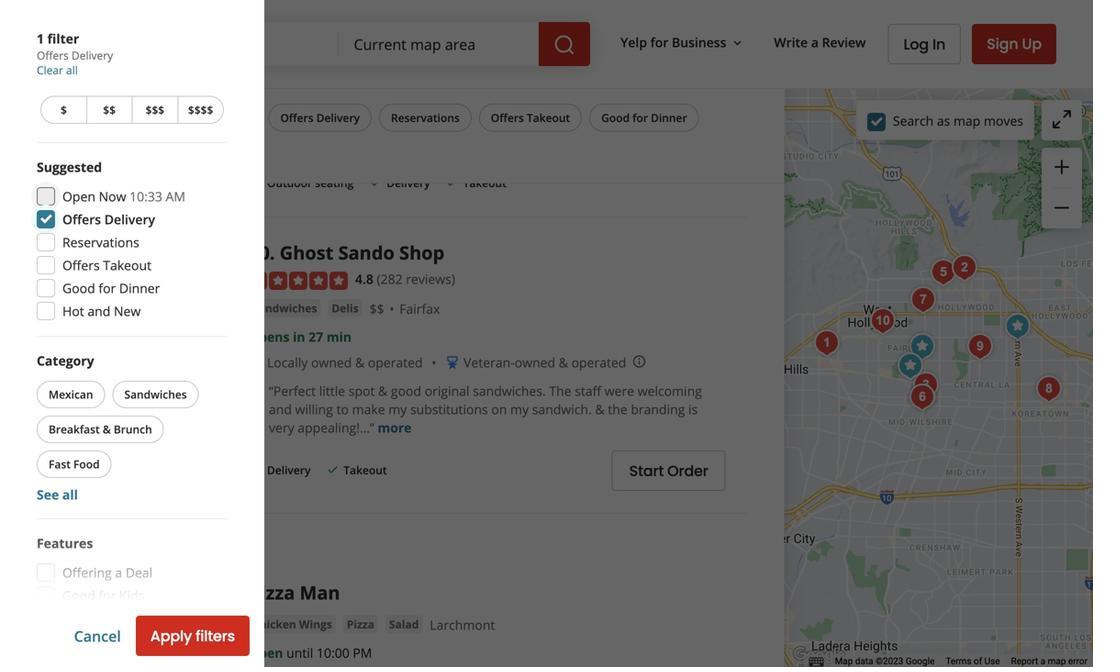 Task type: describe. For each thing, give the bounding box(es) containing it.
granville image
[[809, 325, 845, 362]]

pizza for pizza
[[347, 617, 375, 632]]

salad
[[389, 617, 419, 632]]

on inside "perfect little spot & good original sandwiches. the staff were welcoming and willing to make my substitutions on my sandwich. & the branding is very appealing!…"
[[492, 401, 507, 418]]

waited
[[269, 122, 309, 139]]

tv
[[89, 633, 103, 650]]

locally
[[267, 354, 308, 371]]

good for dinner button
[[590, 104, 699, 132]]

slideshow element for 4.1
[[59, 0, 227, 158]]

very inside "perfect little spot & good original sandwiches. the staff were welcoming and willing to make my substitutions on my sandwich. & the branding is very appealing!…"
[[269, 419, 294, 436]]

google image
[[789, 644, 850, 667]]

start order link
[[612, 451, 726, 491]]

previous image for 4.1
[[66, 63, 88, 85]]

breakfast & brunch link
[[352, 49, 466, 67]]

sponsored result
[[37, 529, 165, 550]]

ghost sando shop link
[[280, 240, 445, 265]]

outdoor seating has tv
[[62, 610, 161, 650]]

opens
[[249, 328, 290, 345]]

offers takeout button
[[479, 104, 582, 132]]

1 horizontal spatial was
[[526, 103, 549, 121]]

hangari kalguksu image
[[1031, 371, 1068, 408]]

now for open now
[[225, 110, 249, 125]]

l'antica pizzeria da michele image
[[925, 254, 962, 291]]

1
[[37, 30, 44, 47]]

food
[[73, 457, 100, 472]]

category
[[37, 352, 94, 370]]

sandwiches.
[[473, 382, 546, 400]]

terms
[[946, 656, 972, 667]]

3 slideshow element from the top
[[59, 580, 227, 667]]

make
[[352, 401, 385, 418]]

business
[[672, 34, 727, 51]]

operated for veteran-owned & operated
[[572, 354, 626, 371]]

has
[[62, 633, 85, 650]]

kids
[[119, 587, 144, 605]]

2 pm from the top
[[353, 644, 372, 662]]

1 vertical spatial reservations
[[62, 234, 139, 251]]

offers takeout inside group
[[62, 257, 151, 274]]

1 my from the left
[[389, 401, 407, 418]]

1:30pm
[[440, 103, 485, 121]]

and inside "perfect little spot & good original sandwiches. the staff were welcoming and willing to make my substitutions on my sandwich. & the branding is very appealing!…"
[[269, 401, 292, 418]]

see all button
[[37, 486, 78, 504]]

delis link
[[328, 299, 362, 317]]

cancel button
[[74, 626, 121, 646]]

0 horizontal spatial was
[[456, 122, 479, 139]]

write
[[774, 34, 808, 51]]

1 vertical spatial and
[[88, 303, 110, 320]]

pizza for pizza man
[[249, 580, 295, 605]]

outdoor for outdoor seating has tv
[[62, 610, 114, 628]]

sandwiches button inside group
[[112, 381, 199, 409]]

yelp for business
[[621, 34, 727, 51]]

owned for veteran-
[[515, 354, 556, 371]]

operated for locally owned & operated
[[368, 354, 423, 371]]

filters group
[[37, 104, 703, 162]]

pizza man link
[[249, 580, 340, 605]]

offers inside "button"
[[491, 110, 524, 125]]

delivery right 16 checkmark v2 icon
[[387, 175, 430, 191]]

were
[[605, 382, 634, 400]]

1 vertical spatial 10
[[249, 240, 270, 265]]

sandwiches link
[[249, 299, 321, 317]]

a left tuesday
[[361, 103, 368, 121]]

windsor
[[590, 50, 640, 67]]

to
[[337, 401, 349, 418]]

a left table. at top
[[378, 122, 385, 139]]

open down the chicken
[[249, 644, 283, 662]]

apply filters button
[[136, 616, 250, 656]]

more link
[[378, 419, 412, 436]]

zoom in image
[[1051, 156, 1073, 178]]

offers inside button
[[280, 110, 314, 125]]

next image
[[197, 653, 219, 667]]

outdoor for outdoor seating
[[267, 175, 312, 191]]

1 pm from the top
[[353, 78, 372, 95]]

4.1 star rating image
[[249, 21, 348, 39]]

cocktail
[[477, 50, 522, 65]]

kfc image
[[892, 348, 929, 385]]

got
[[603, 122, 622, 139]]

slideshow element for 4.8
[[59, 240, 227, 408]]

offers up hot
[[62, 257, 100, 274]]

square
[[644, 50, 686, 67]]

sandwiches inside group
[[124, 387, 187, 402]]

reviews) for 4.1 (448 reviews)
[[406, 20, 455, 37]]

pizza man image inside 'map' region
[[1000, 308, 1036, 345]]

1 vertical spatial min
[[327, 328, 352, 345]]

takeout down appealing!…"
[[344, 463, 387, 478]]

offers takeout inside "button"
[[491, 110, 570, 125]]

delivery down appealing!…"
[[267, 463, 311, 478]]

4.8 star rating image
[[249, 272, 348, 290]]

& down 4.1 (448 reviews) at the top
[[412, 50, 420, 65]]

breakfast for left breakfast & brunch button
[[49, 422, 100, 437]]

sando
[[338, 240, 395, 265]]

table.
[[388, 122, 421, 139]]

1 vertical spatial great white image
[[962, 329, 999, 365]]

however,
[[602, 103, 659, 121]]

open inside button
[[193, 110, 222, 125]]

$$$
[[146, 102, 164, 118]]

takeout inside "button"
[[527, 110, 570, 125]]

1 vertical spatial breakfast & brunch
[[49, 422, 152, 437]]

1 vertical spatial good
[[62, 280, 95, 297]]

lan noodle image
[[905, 282, 942, 319]]

zoom out image
[[1051, 197, 1073, 219]]

very inside "came here on a tuesday at 1:30pm and it was packed. however, only waited 10 min for a table. staff was very friendly. we all got the green juice which was…"
[[482, 122, 508, 139]]

the inside "perfect little spot & good original sandwiches. the staff were welcoming and willing to make my substitutions on my sandwich. & the branding is very appealing!…"
[[608, 401, 628, 418]]

man
[[300, 580, 340, 605]]

offers delivery inside group
[[62, 211, 155, 228]]

27
[[309, 328, 323, 345]]

1 horizontal spatial ghost sando shop image
[[865, 303, 901, 340]]

all inside group
[[62, 486, 78, 504]]

mexican
[[49, 387, 93, 402]]

tuesday
[[372, 103, 422, 121]]

terms of use
[[946, 656, 1000, 667]]

review
[[822, 34, 866, 51]]

for right yelp
[[651, 34, 669, 51]]

clear all link
[[37, 62, 78, 78]]

offers delivery inside button
[[280, 110, 360, 125]]

opens in 27 min
[[249, 328, 352, 345]]

outdoor seating
[[267, 175, 354, 191]]

all inside "came here on a tuesday at 1:30pm and it was packed. however, only waited 10 min for a table. staff was very friendly. we all got the green juice which was…"
[[586, 122, 599, 139]]

packed.
[[552, 103, 599, 121]]

features
[[37, 535, 93, 552]]

all
[[74, 110, 88, 125]]

expand map image
[[1051, 108, 1073, 130]]

fast food
[[49, 457, 100, 472]]

1 filter offers delivery clear all
[[37, 30, 113, 78]]

bars
[[525, 50, 549, 65]]

0 vertical spatial breakfast & brunch button
[[352, 49, 466, 67]]

apply filters
[[150, 626, 235, 647]]

previous image for 4.8
[[66, 313, 88, 335]]

pizza link
[[343, 615, 378, 634]]

cancel
[[74, 626, 121, 646]]

0 horizontal spatial breakfast & brunch button
[[37, 416, 164, 443]]

open now
[[193, 110, 249, 125]]

0 horizontal spatial ghost sando shop image
[[59, 240, 227, 408]]

2 vertical spatial good
[[62, 587, 95, 605]]

16 veteran owned v2 image
[[445, 355, 460, 370]]

spot
[[349, 382, 375, 400]]

min inside "came here on a tuesday at 1:30pm and it was packed. however, only waited 10 min for a table. staff was very friendly. we all got the green juice which was…"
[[330, 122, 354, 139]]

now for open now 10:33 am
[[99, 188, 126, 205]]

offers down open now 10:33 am
[[62, 211, 101, 228]]

group containing features
[[37, 534, 228, 667]]

which
[[269, 140, 304, 157]]

reservations button
[[379, 104, 472, 132]]

fairfax
[[400, 300, 440, 317]]

0 horizontal spatial pizza man image
[[59, 580, 227, 667]]

chicken
[[252, 617, 296, 632]]

reviews) for 4.8 (282 reviews)
[[406, 270, 455, 288]]

10 inside "came here on a tuesday at 1:30pm and it was packed. however, only waited 10 min for a table. staff was very friendly. we all got the green juice which was…"
[[312, 122, 327, 139]]

a for offering a deal
[[115, 564, 122, 582]]

for up hot and new
[[99, 280, 116, 297]]

friendly.
[[511, 122, 560, 139]]

chicken wings button
[[249, 615, 336, 634]]

delis button
[[328, 299, 362, 317]]

veteran-owned & operated
[[464, 354, 626, 371]]

breakfast & brunch inside breakfast & brunch link
[[355, 50, 463, 65]]

group containing suggested
[[37, 158, 228, 321]]

4.8
[[355, 270, 374, 288]]

yelp for business button
[[613, 26, 752, 59]]

16 chevron down v2 image
[[730, 36, 745, 50]]

open inside group
[[62, 188, 95, 205]]

error
[[1069, 656, 1088, 667]]

good for dinner inside button
[[602, 110, 687, 125]]

search as map moves
[[893, 112, 1024, 129]]

search
[[893, 112, 934, 129]]

more
[[378, 419, 412, 436]]

american (new) button
[[249, 49, 344, 67]]

report a map error link
[[1011, 656, 1088, 667]]



Task type: vqa. For each thing, say whether or not it's contained in the screenshot.
the Man
yes



Task type: locate. For each thing, give the bounding box(es) containing it.
open until 10:00 pm up the here
[[249, 78, 372, 95]]

very
[[482, 122, 508, 139], [269, 419, 294, 436]]

1 horizontal spatial $$
[[370, 300, 384, 317]]

16 checkmark v2 image down staff
[[445, 175, 460, 190]]

see
[[37, 486, 59, 504]]

0 vertical spatial slideshow element
[[59, 0, 227, 158]]

report
[[1011, 656, 1039, 667]]

operated up staff
[[572, 354, 626, 371]]

& right spot
[[378, 382, 388, 400]]

1 previous image from the top
[[66, 63, 88, 85]]

outdoor
[[267, 175, 312, 191], [62, 610, 114, 628]]

$$ for 4.8 (282 reviews)
[[370, 300, 384, 317]]

brunch for left breakfast & brunch button
[[114, 422, 152, 437]]

at
[[425, 103, 437, 121]]

1 slideshow element from the top
[[59, 0, 227, 158]]

$$ right delis link
[[370, 300, 384, 317]]

open right $$$
[[193, 110, 222, 125]]

was up friendly.
[[526, 103, 549, 121]]

©2023
[[876, 656, 904, 667]]

a for report a map error
[[1041, 656, 1046, 667]]

staff
[[575, 382, 601, 400]]

log
[[904, 34, 929, 55]]

1 horizontal spatial breakfast & brunch button
[[352, 49, 466, 67]]

reservations inside button
[[391, 110, 460, 125]]

my
[[389, 401, 407, 418], [511, 401, 529, 418]]

2 owned from the left
[[515, 354, 556, 371]]

pizza up the chicken
[[249, 580, 295, 605]]

moves
[[984, 112, 1024, 129]]

in
[[933, 34, 946, 55]]

2 vertical spatial $$
[[370, 300, 384, 317]]

delivery inside 1 filter offers delivery clear all
[[72, 48, 113, 63]]

open down american
[[249, 78, 283, 95]]

now inside button
[[225, 110, 249, 125]]

1 horizontal spatial now
[[225, 110, 249, 125]]

1 horizontal spatial 16 checkmark v2 image
[[445, 175, 460, 190]]

operated
[[368, 354, 423, 371], [572, 354, 626, 371]]

on inside "came here on a tuesday at 1:30pm and it was packed. however, only waited 10 min for a table. staff was very friendly. we all got the green juice which was…"
[[342, 103, 358, 121]]

sign up link
[[972, 24, 1057, 64]]

is
[[689, 401, 698, 418]]

was…"
[[308, 140, 345, 157]]

salad button
[[386, 615, 423, 634]]

0 vertical spatial min
[[330, 122, 354, 139]]

0 horizontal spatial breakfast
[[49, 422, 100, 437]]

breakfast down mexican "button"
[[49, 422, 100, 437]]

1 vertical spatial breakfast
[[49, 422, 100, 437]]

met her at a bar image
[[905, 378, 942, 415]]

open down suggested
[[62, 188, 95, 205]]

map right as
[[954, 112, 981, 129]]

$$ right 'bars'
[[560, 50, 575, 67]]

0 vertical spatial was
[[526, 103, 549, 121]]

great white image
[[59, 0, 227, 158], [962, 329, 999, 365]]

for inside filters group
[[633, 110, 648, 125]]

previous image
[[66, 63, 88, 85], [66, 313, 88, 335]]

2 open until 10:00 pm from the top
[[249, 644, 372, 662]]

0 horizontal spatial 16 checkmark v2 image
[[325, 463, 340, 477]]

1 horizontal spatial offers takeout
[[491, 110, 570, 125]]

$$ button
[[86, 96, 132, 124]]

up
[[1022, 34, 1042, 54]]

the
[[625, 122, 645, 139], [608, 401, 628, 418]]

None search field
[[140, 22, 594, 66]]

1 10:00 from the top
[[317, 78, 350, 95]]

sandwiches button down 4.8 star rating image
[[249, 299, 321, 317]]

1 vertical spatial slideshow element
[[59, 240, 227, 408]]

2 vertical spatial all
[[62, 486, 78, 504]]

all right clear
[[66, 62, 78, 78]]

starbucks image
[[904, 329, 941, 365]]

0 horizontal spatial breakfast & brunch
[[49, 422, 152, 437]]

0 horizontal spatial owned
[[311, 354, 352, 371]]

branding
[[631, 401, 685, 418]]

breakfast for breakfast & brunch button to the top
[[355, 50, 409, 65]]

for
[[651, 34, 669, 51], [633, 110, 648, 125], [357, 122, 374, 139], [99, 280, 116, 297], [99, 587, 116, 605]]

delivery inside group
[[104, 211, 155, 228]]

all right see at the bottom
[[62, 486, 78, 504]]

map region
[[571, 84, 1093, 667]]

outdoor inside outdoor seating has tv
[[62, 610, 114, 628]]

offers delivery up was…"
[[280, 110, 360, 125]]

hot
[[62, 303, 84, 320]]

offers up which
[[280, 110, 314, 125]]

10:33
[[130, 188, 162, 205]]

cocktail bars
[[477, 50, 549, 65]]

0 vertical spatial breakfast
[[355, 50, 409, 65]]

brunch for breakfast & brunch button to the top
[[423, 50, 463, 65]]

dinner
[[651, 110, 687, 125], [119, 280, 160, 297]]

a for write a review
[[811, 34, 819, 51]]

reviews) down shop
[[406, 270, 455, 288]]

all right we at the right
[[586, 122, 599, 139]]

outdoor up tv
[[62, 610, 114, 628]]

0 vertical spatial good for dinner
[[602, 110, 687, 125]]

breakfast down (448
[[355, 50, 409, 65]]

1 horizontal spatial map
[[1048, 656, 1066, 667]]

(448
[[377, 20, 403, 37]]

sandwiches
[[252, 301, 317, 316], [124, 387, 187, 402]]

1 vertical spatial $$
[[103, 102, 116, 118]]

1 horizontal spatial reservations
[[391, 110, 460, 125]]

0 horizontal spatial sandwiches
[[124, 387, 187, 402]]

map data ©2023 google
[[835, 656, 935, 667]]

1 vertical spatial the
[[608, 401, 628, 418]]

pm up tuesday
[[353, 78, 372, 95]]

in
[[293, 328, 305, 345]]

group
[[1042, 148, 1082, 229], [37, 158, 228, 321], [33, 352, 228, 504], [37, 534, 228, 667]]

delivery inside button
[[316, 110, 360, 125]]

1 vertical spatial offers delivery
[[62, 211, 155, 228]]

pizza man image
[[1000, 308, 1036, 345], [59, 580, 227, 667]]

0 vertical spatial all
[[66, 62, 78, 78]]

suggested
[[37, 158, 102, 176]]

republique image
[[908, 367, 945, 404]]

very down "perfect
[[269, 419, 294, 436]]

search image
[[554, 34, 576, 56]]

0 horizontal spatial sandwiches button
[[112, 381, 199, 409]]

sandwiches down 4.8 star rating image
[[252, 301, 317, 316]]

all inside 1 filter offers delivery clear all
[[66, 62, 78, 78]]

2 reviews) from the top
[[406, 270, 455, 288]]

10
[[312, 122, 327, 139], [249, 240, 270, 265]]

1 horizontal spatial breakfast
[[355, 50, 409, 65]]

my up the more link
[[389, 401, 407, 418]]

breakfast inside group
[[49, 422, 100, 437]]

previous image up category
[[66, 313, 88, 335]]

2 until from the top
[[287, 644, 313, 662]]

0 horizontal spatial brunch
[[114, 422, 152, 437]]

a right the report
[[1041, 656, 1046, 667]]

1 horizontal spatial breakfast & brunch
[[355, 50, 463, 65]]

0 horizontal spatial 10
[[249, 240, 270, 265]]

0 horizontal spatial outdoor
[[62, 610, 114, 628]]

good up hot
[[62, 280, 95, 297]]

pizza left salad
[[347, 617, 375, 632]]

1 vertical spatial pm
[[353, 644, 372, 662]]

16 checkmark v2 image
[[368, 175, 383, 190]]

sandwich.
[[532, 401, 592, 418]]

4.1 (448 reviews)
[[355, 20, 455, 37]]

keyboard shortcuts image
[[809, 658, 824, 667]]

0 vertical spatial 10:00
[[317, 78, 350, 95]]

delivery down filter
[[72, 48, 113, 63]]

breakfast & brunch button up the food
[[37, 416, 164, 443]]

0 vertical spatial brunch
[[423, 50, 463, 65]]

0 horizontal spatial map
[[954, 112, 981, 129]]

1 horizontal spatial great white image
[[962, 329, 999, 365]]

start
[[629, 461, 664, 481]]

0 horizontal spatial operated
[[368, 354, 423, 371]]

takeout down "came here on a tuesday at 1:30pm and it was packed. however, only waited 10 min for a table. staff was very friendly. we all got the green juice which was…" at top
[[463, 175, 507, 191]]

"perfect little spot & good original sandwiches. the staff were welcoming and willing to make my substitutions on my sandwich. & the branding is very appealing!…"
[[269, 382, 702, 436]]

google
[[906, 656, 935, 667]]

offers down filter
[[37, 48, 69, 63]]

1 vertical spatial previous image
[[66, 313, 88, 335]]

cocktail bars button
[[474, 49, 553, 67]]

reviews) up breakfast & brunch link
[[406, 20, 455, 37]]

1 vertical spatial good for dinner
[[62, 280, 160, 297]]

0 vertical spatial now
[[225, 110, 249, 125]]

1 vertical spatial sandwiches
[[124, 387, 187, 402]]

good inside button
[[602, 110, 630, 125]]

0 vertical spatial very
[[482, 122, 508, 139]]

16 checkmark v2 image down appealing!…"
[[325, 463, 340, 477]]

filters
[[196, 626, 235, 647]]

1 vertical spatial dinner
[[119, 280, 160, 297]]

0 vertical spatial good
[[602, 110, 630, 125]]

now right $$$$ button
[[225, 110, 249, 125]]

& down staff
[[595, 401, 605, 418]]

map
[[835, 656, 853, 667]]

1 vertical spatial outdoor
[[62, 610, 114, 628]]

owned up little
[[311, 354, 352, 371]]

yelp
[[621, 34, 647, 51]]

offers right 1:30pm
[[491, 110, 524, 125]]

good for kids
[[62, 587, 144, 605]]

good right packed.
[[602, 110, 630, 125]]

deal
[[126, 564, 153, 582]]

0 vertical spatial dinner
[[651, 110, 687, 125]]

for left green
[[633, 110, 648, 125]]

sandwiches inside "link"
[[252, 301, 317, 316]]

only
[[662, 103, 687, 121]]

0 horizontal spatial very
[[269, 419, 294, 436]]

1 operated from the left
[[368, 354, 423, 371]]

my down sandwiches.
[[511, 401, 529, 418]]

sponsored
[[37, 529, 116, 550]]

the down the "however,"
[[625, 122, 645, 139]]

delivery down open now 10:33 am
[[104, 211, 155, 228]]

was down 1:30pm
[[456, 122, 479, 139]]

1 vertical spatial map
[[1048, 656, 1066, 667]]

little
[[319, 382, 345, 400]]

outdoor down which
[[267, 175, 312, 191]]

0 vertical spatial great white image
[[59, 0, 227, 158]]

0 vertical spatial the
[[625, 122, 645, 139]]

0 vertical spatial reservations
[[391, 110, 460, 125]]

& up fast food button
[[103, 422, 111, 437]]

0 vertical spatial pizza
[[249, 580, 295, 605]]

group containing category
[[33, 352, 228, 504]]

delis
[[332, 301, 359, 316]]

and right hot
[[88, 303, 110, 320]]

1 vertical spatial 16 checkmark v2 image
[[325, 463, 340, 477]]

$$ for 4.1 (448 reviews)
[[560, 50, 575, 67]]

now left 10:33
[[99, 188, 126, 205]]

1 horizontal spatial outdoor
[[267, 175, 312, 191]]

locally owned & operated
[[267, 354, 423, 371]]

offering
[[62, 564, 112, 582]]

good down offering
[[62, 587, 95, 605]]

breakfast & brunch down 4.1 (448 reviews) at the top
[[355, 50, 463, 65]]

$$ right all
[[103, 102, 116, 118]]

1 vertical spatial on
[[492, 401, 507, 418]]

1 horizontal spatial operated
[[572, 354, 626, 371]]

owned for locally
[[311, 354, 352, 371]]

2 horizontal spatial $$
[[560, 50, 575, 67]]

and down "perfect
[[269, 401, 292, 418]]

for down the offering a deal at left bottom
[[99, 587, 116, 605]]

4.1
[[355, 20, 374, 37]]

1 vertical spatial brunch
[[114, 422, 152, 437]]

$$ inside button
[[103, 102, 116, 118]]

willing
[[295, 401, 333, 418]]

map for moves
[[954, 112, 981, 129]]

american (new) link
[[249, 49, 344, 67]]

breakfast & brunch button down 4.1 (448 reviews) at the top
[[352, 49, 466, 67]]

1 horizontal spatial sandwiches button
[[249, 299, 321, 317]]

met him at a bar image
[[904, 379, 941, 416]]

open until 10:00 pm
[[249, 78, 372, 95], [249, 644, 372, 662]]

veteran-
[[464, 354, 515, 371]]

on right the here
[[342, 103, 358, 121]]

1 vertical spatial until
[[287, 644, 313, 662]]

min right 27
[[327, 328, 352, 345]]

0 horizontal spatial and
[[88, 303, 110, 320]]

salad link
[[386, 615, 423, 634]]

1 owned from the left
[[311, 354, 352, 371]]

1 until from the top
[[287, 78, 313, 95]]

1 horizontal spatial offers delivery
[[280, 110, 360, 125]]

16 filter v2 image
[[52, 111, 67, 126]]

1 horizontal spatial and
[[269, 401, 292, 418]]

1 vertical spatial now
[[99, 188, 126, 205]]

0 horizontal spatial reservations
[[62, 234, 139, 251]]

0 horizontal spatial my
[[389, 401, 407, 418]]

result
[[119, 529, 165, 550]]

& up spot
[[355, 354, 365, 371]]

previous image right clear
[[66, 63, 88, 85]]

&
[[412, 50, 420, 65], [355, 354, 365, 371], [559, 354, 568, 371], [378, 382, 388, 400], [595, 401, 605, 418], [103, 422, 111, 437]]

pizza button
[[343, 615, 378, 634]]

2 operated from the left
[[572, 354, 626, 371]]

info icon image
[[632, 354, 647, 369], [632, 354, 647, 369]]

1 vertical spatial pizza
[[347, 617, 375, 632]]

$$$$ button
[[177, 96, 224, 124]]

2 slideshow element from the top
[[59, 240, 227, 408]]

map for error
[[1048, 656, 1066, 667]]

1 vertical spatial sandwiches button
[[112, 381, 199, 409]]

offers inside 1 filter offers delivery clear all
[[37, 48, 69, 63]]

all
[[66, 62, 78, 78], [586, 122, 599, 139], [62, 486, 78, 504]]

0 vertical spatial sandwiches button
[[249, 299, 321, 317]]

for down tuesday
[[357, 122, 374, 139]]

takeout right it
[[527, 110, 570, 125]]

2 vertical spatial and
[[269, 401, 292, 418]]

filter
[[47, 30, 79, 47]]

data
[[856, 656, 874, 667]]

sandwiches button right mexican "button"
[[112, 381, 199, 409]]

1 vertical spatial was
[[456, 122, 479, 139]]

(282
[[377, 270, 403, 288]]

and inside "came here on a tuesday at 1:30pm and it was packed. however, only waited 10 min for a table. staff was very friendly. we all got the green juice which was…"
[[489, 103, 511, 121]]

breakfast & brunch up the food
[[49, 422, 152, 437]]

appealing!…"
[[298, 419, 374, 436]]

10 left the ghost
[[249, 240, 270, 265]]

offers delivery down open now 10:33 am
[[62, 211, 155, 228]]

the down were
[[608, 401, 628, 418]]

brunch
[[423, 50, 463, 65], [114, 422, 152, 437]]

0 horizontal spatial offers takeout
[[62, 257, 151, 274]]

0 horizontal spatial pizza
[[249, 580, 295, 605]]

slideshow element
[[59, 0, 227, 158], [59, 240, 227, 408], [59, 580, 227, 667]]

here
[[311, 103, 339, 121]]

2 my from the left
[[511, 401, 529, 418]]

0 vertical spatial pm
[[353, 78, 372, 95]]

fast food button
[[37, 451, 112, 478]]

until down chicken wings link
[[287, 644, 313, 662]]

0 vertical spatial sandwiches
[[252, 301, 317, 316]]

1 vertical spatial reviews)
[[406, 270, 455, 288]]

1 vertical spatial pizza man image
[[59, 580, 227, 667]]

1 vertical spatial breakfast & brunch button
[[37, 416, 164, 443]]

0 horizontal spatial $$
[[103, 102, 116, 118]]

a left deal
[[115, 564, 122, 582]]

0 horizontal spatial great white image
[[59, 0, 227, 158]]

0 vertical spatial and
[[489, 103, 511, 121]]

sandwiches button
[[249, 299, 321, 317], [112, 381, 199, 409]]

map left error on the bottom right
[[1048, 656, 1066, 667]]

very down 1:30pm
[[482, 122, 508, 139]]

0 horizontal spatial now
[[99, 188, 126, 205]]

$$$ button
[[132, 96, 177, 124]]

pm down the pizza link
[[353, 644, 372, 662]]

on down sandwiches.
[[492, 401, 507, 418]]

16 checkmark v2 image
[[445, 175, 460, 190], [325, 463, 340, 477]]

2 10:00 from the top
[[317, 644, 350, 662]]

a right write
[[811, 34, 819, 51]]

owned up the
[[515, 354, 556, 371]]

open until 10:00 pm down 'wings'
[[249, 644, 372, 662]]

original
[[425, 382, 470, 400]]

sandwiches right mexican
[[124, 387, 187, 402]]

10:00 down 'wings'
[[317, 644, 350, 662]]

1 horizontal spatial pizza
[[347, 617, 375, 632]]

for inside "came here on a tuesday at 1:30pm and it was packed. however, only waited 10 min for a table. staff was very friendly. we all got the green juice which was…"
[[357, 122, 374, 139]]

10 . ghost sando shop
[[249, 240, 445, 265]]

1 vertical spatial offers takeout
[[62, 257, 151, 274]]

as
[[937, 112, 951, 129]]

10 down the here
[[312, 122, 327, 139]]

good for dinner inside group
[[62, 280, 160, 297]]

0 horizontal spatial on
[[342, 103, 358, 121]]

until up "came at the left top of page
[[287, 78, 313, 95]]

1 reviews) from the top
[[406, 20, 455, 37]]

0 vertical spatial pizza man image
[[1000, 308, 1036, 345]]

ghost sando shop image
[[59, 240, 227, 408], [865, 303, 901, 340]]

running goose image
[[946, 250, 983, 286]]

10:00 up the here
[[317, 78, 350, 95]]

0 vertical spatial breakfast & brunch
[[355, 50, 463, 65]]

the inside "came here on a tuesday at 1:30pm and it was packed. however, only waited 10 min for a table. staff was very friendly. we all got the green juice which was…"
[[625, 122, 645, 139]]

and left it
[[489, 103, 511, 121]]

0 vertical spatial on
[[342, 103, 358, 121]]

operated up good
[[368, 354, 423, 371]]

dinner inside good for dinner button
[[651, 110, 687, 125]]

takeout up new on the left top of page
[[103, 257, 151, 274]]

$$$$
[[188, 102, 213, 118]]

on
[[342, 103, 358, 121], [492, 401, 507, 418]]

0 vertical spatial 16 checkmark v2 image
[[445, 175, 460, 190]]

seating
[[117, 610, 161, 628]]

larchmont
[[430, 616, 495, 634]]

0 horizontal spatial dinner
[[119, 280, 160, 297]]

& up the
[[559, 354, 568, 371]]

1 open until 10:00 pm from the top
[[249, 78, 372, 95]]

delivery up was…"
[[316, 110, 360, 125]]

2 previous image from the top
[[66, 313, 88, 335]]

min up was…"
[[330, 122, 354, 139]]

pizza inside button
[[347, 617, 375, 632]]

1 horizontal spatial pizza man image
[[1000, 308, 1036, 345]]

0 vertical spatial previous image
[[66, 63, 88, 85]]

& inside group
[[103, 422, 111, 437]]

green
[[648, 122, 683, 139]]

takeout inside group
[[103, 257, 151, 274]]



